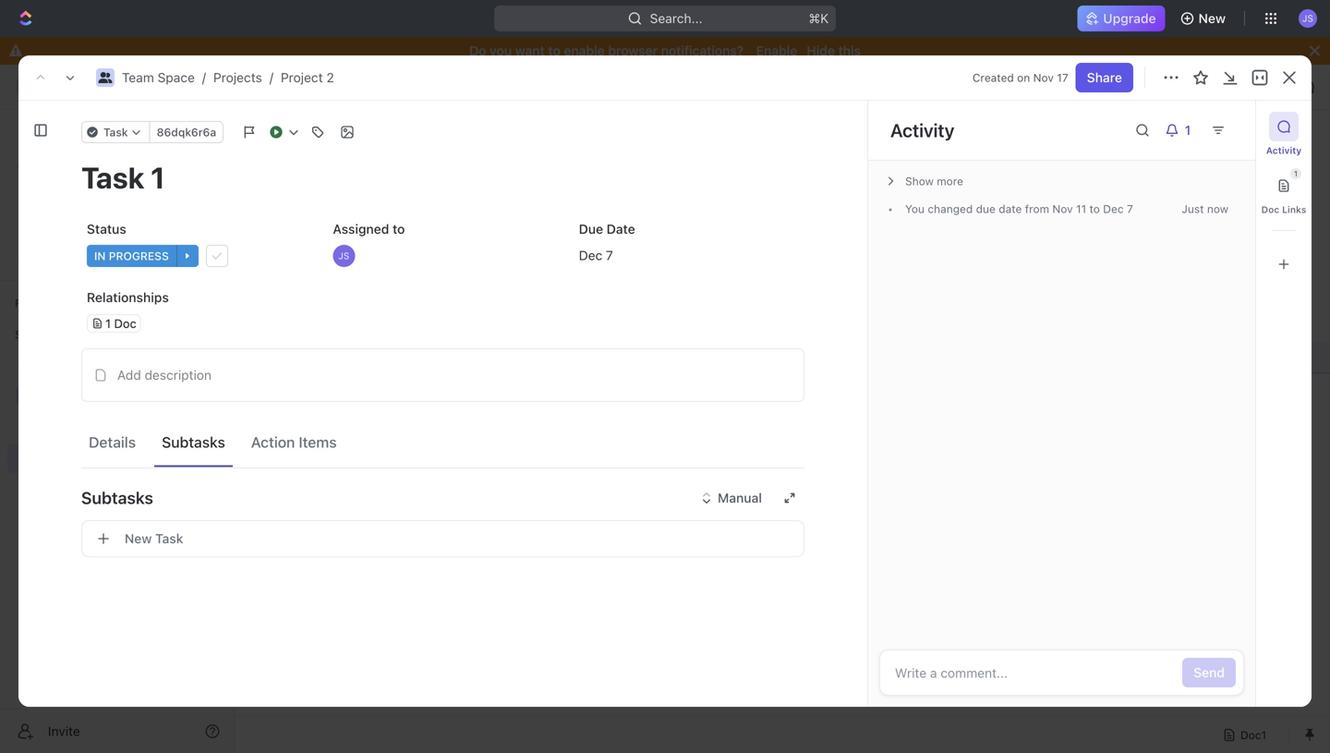 Task type: describe. For each thing, give the bounding box(es) containing it.
upgrade
[[1104, 11, 1157, 26]]

on
[[1018, 71, 1031, 84]]

automations button
[[1163, 73, 1259, 101]]

new for new task
[[125, 531, 152, 546]]

favorites button
[[7, 292, 71, 314]]

in progress button
[[81, 239, 313, 273]]

dec 7
[[579, 248, 614, 263]]

1 horizontal spatial user group image
[[253, 82, 265, 92]]

team space inside team space tree
[[44, 388, 117, 403]]

add description
[[117, 367, 212, 383]]

task 1
[[332, 349, 369, 365]]

Edit task name text field
[[81, 160, 805, 195]]

send button
[[1183, 658, 1237, 688]]

task button
[[81, 121, 150, 143]]

add task
[[1197, 146, 1253, 162]]

enable
[[757, 43, 798, 58]]

dashboards link
[[7, 212, 227, 241]]

status
[[87, 221, 126, 237]]

manual
[[718, 490, 763, 506]]

dashboards
[[44, 219, 116, 234]]

show more
[[906, 175, 964, 188]]

nov inside task sidebar content section
[[1053, 202, 1074, 215]]

86dqk6r6a button
[[149, 121, 224, 143]]

subtasks button
[[81, 476, 805, 520]]

show
[[906, 175, 934, 188]]

customize button
[[1150, 194, 1244, 220]]

subtasks button
[[154, 426, 233, 459]]

17
[[1058, 71, 1069, 84]]

description
[[145, 367, 212, 383]]

do
[[470, 43, 487, 58]]

2 horizontal spatial team
[[270, 79, 302, 94]]

you changed due date from nov 11 to dec 7
[[906, 202, 1134, 215]]

more
[[937, 175, 964, 188]]

project 2
[[280, 138, 390, 169]]

86dqk6r6a
[[157, 126, 216, 139]]

show more button
[[880, 168, 1245, 194]]

due
[[977, 202, 996, 215]]

js for bottommost js dropdown button
[[339, 250, 350, 261]]

want
[[515, 43, 545, 58]]

0 vertical spatial nov
[[1034, 71, 1054, 84]]

from
[[1026, 202, 1050, 215]]

doc links
[[1262, 204, 1307, 215]]

0 horizontal spatial doc
[[114, 317, 137, 330]]

add task button
[[1186, 140, 1264, 169]]

task 1 link
[[327, 344, 600, 371]]

1 inside button
[[1295, 170, 1299, 178]]

add description button
[[88, 360, 799, 390]]

details
[[89, 433, 136, 451]]

sidebar navigation
[[0, 65, 236, 753]]

task sidebar content section
[[864, 101, 1256, 707]]

search button
[[1014, 194, 1086, 220]]

new for new
[[1199, 11, 1226, 26]]

browser
[[609, 43, 658, 58]]

items
[[299, 433, 337, 451]]

1 horizontal spatial team
[[122, 70, 154, 85]]

user group image
[[19, 390, 33, 401]]

2 project from the top
[[280, 138, 363, 169]]

add for add task
[[1197, 146, 1222, 162]]

hide inside 'dropdown button'
[[1112, 199, 1140, 214]]

projects link
[[213, 70, 262, 85]]

Search tasks... text field
[[1101, 238, 1286, 266]]

2 / from the left
[[270, 70, 273, 85]]

automations
[[1172, 79, 1250, 94]]

team space link up "project 2"
[[247, 76, 347, 98]]

1 doc
[[105, 317, 137, 330]]

project 2 link
[[281, 70, 334, 85]]

action
[[251, 433, 295, 451]]

7 inside dropdown button
[[606, 248, 614, 263]]

in
[[94, 250, 106, 262]]

team space link for the left user group icon
[[122, 70, 195, 85]]

dec 7 button
[[574, 239, 805, 273]]

send
[[1194, 665, 1226, 680]]

⌘k
[[809, 11, 829, 26]]

doc inside task sidebar navigation tab list
[[1262, 204, 1280, 215]]

search
[[1038, 199, 1081, 214]]

subtasks for subtasks dropdown button
[[81, 488, 153, 508]]

progress
[[109, 250, 169, 262]]



Task type: vqa. For each thing, say whether or not it's contained in the screenshot.
Wednesdays @4:00 PM
no



Task type: locate. For each thing, give the bounding box(es) containing it.
subtasks down description
[[162, 433, 225, 451]]

0 vertical spatial 7
[[1128, 202, 1134, 215]]

team space right projects
[[270, 79, 343, 94]]

nov left 11
[[1053, 202, 1074, 215]]

date
[[999, 202, 1023, 215]]

add for add description
[[117, 367, 141, 383]]

favorites
[[15, 297, 64, 310]]

1 inside dropdown button
[[1186, 122, 1192, 138]]

now
[[1208, 202, 1229, 215]]

2
[[327, 70, 334, 85], [369, 138, 384, 169]]

0 horizontal spatial team
[[44, 388, 77, 403]]

hide left this
[[807, 43, 835, 58]]

1 horizontal spatial add
[[1197, 146, 1222, 162]]

/ right projects
[[270, 70, 273, 85]]

subtasks inside dropdown button
[[81, 488, 153, 508]]

project down "project 2" link
[[280, 138, 363, 169]]

task
[[104, 126, 128, 139], [1225, 146, 1253, 162], [332, 349, 360, 365], [155, 531, 183, 546]]

0 horizontal spatial space
[[80, 388, 117, 403]]

created on nov 17
[[973, 71, 1069, 84]]

to
[[548, 43, 561, 58], [1090, 202, 1101, 215], [393, 221, 405, 237], [302, 434, 318, 447]]

space up 86dqk6r6a
[[158, 70, 195, 85]]

1 horizontal spatial dec
[[1104, 202, 1124, 215]]

team up home link
[[122, 70, 154, 85]]

doc down relationships
[[114, 317, 137, 330]]

project right projects
[[281, 70, 323, 85]]

js button
[[1294, 4, 1324, 33], [327, 239, 559, 273]]

1 vertical spatial js button
[[327, 239, 559, 273]]

activity up show at the top right of the page
[[891, 119, 955, 141]]

team
[[122, 70, 154, 85], [270, 79, 302, 94], [44, 388, 77, 403]]

new button
[[1173, 4, 1238, 33]]

1 horizontal spatial doc
[[1262, 204, 1280, 215]]

due date
[[579, 221, 636, 237]]

search...
[[650, 11, 703, 26]]

assigned to
[[333, 221, 405, 237]]

team inside team space tree
[[44, 388, 77, 403]]

1 vertical spatial add
[[117, 367, 141, 383]]

projects
[[213, 70, 262, 85]]

0 vertical spatial hide
[[807, 43, 835, 58]]

activity
[[891, 119, 955, 141], [1267, 145, 1302, 156]]

new inside new task button
[[125, 531, 152, 546]]

0 horizontal spatial /
[[202, 70, 206, 85]]

due
[[579, 221, 604, 237]]

this
[[839, 43, 861, 58]]

share
[[1088, 70, 1123, 85], [1108, 79, 1144, 94]]

home
[[44, 124, 80, 140]]

links
[[1283, 204, 1307, 215]]

dec inside task sidebar content section
[[1104, 202, 1124, 215]]

doc left 'links'
[[1262, 204, 1280, 215]]

task inside dropdown button
[[104, 126, 128, 139]]

1 horizontal spatial hide
[[1112, 199, 1140, 214]]

0 vertical spatial add
[[1197, 146, 1222, 162]]

hide button
[[1090, 194, 1146, 220]]

1 vertical spatial doc
[[114, 317, 137, 330]]

action items
[[251, 433, 337, 451]]

0 vertical spatial activity
[[891, 119, 955, 141]]

0 vertical spatial project
[[281, 70, 323, 85]]

0 horizontal spatial 7
[[606, 248, 614, 263]]

do you want to enable browser notifications? enable hide this
[[470, 43, 861, 58]]

add left description
[[117, 367, 141, 383]]

1 vertical spatial hide
[[1112, 199, 1140, 214]]

project
[[281, 70, 323, 85], [280, 138, 363, 169]]

enable
[[564, 43, 605, 58]]

7
[[1128, 202, 1134, 215], [606, 248, 614, 263]]

1 horizontal spatial js button
[[1294, 4, 1324, 33]]

0 horizontal spatial hide
[[807, 43, 835, 58]]

7 down due date
[[606, 248, 614, 263]]

0 vertical spatial doc
[[1262, 204, 1280, 215]]

just now
[[1183, 202, 1229, 215]]

team space link up 86dqk6r6a
[[122, 70, 195, 85]]

1 horizontal spatial 2
[[369, 138, 384, 169]]

1 vertical spatial js
[[339, 250, 350, 261]]

changed
[[928, 202, 973, 215]]

nov left 17
[[1034, 71, 1054, 84]]

doc
[[1262, 204, 1280, 215], [114, 317, 137, 330]]

dec inside dropdown button
[[579, 248, 603, 263]]

new task button
[[81, 520, 805, 557]]

0 vertical spatial dec
[[1104, 202, 1124, 215]]

new inside new button
[[1199, 11, 1226, 26]]

1 horizontal spatial new
[[1199, 11, 1226, 26]]

1 horizontal spatial /
[[270, 70, 273, 85]]

space inside tree
[[80, 388, 117, 403]]

add
[[1197, 146, 1222, 162], [117, 367, 141, 383]]

team space link
[[122, 70, 195, 85], [247, 76, 347, 98], [44, 381, 224, 410]]

/ left projects
[[202, 70, 206, 85]]

date
[[607, 221, 636, 237]]

to right 11
[[1090, 202, 1101, 215]]

new
[[1199, 11, 1226, 26], [125, 531, 152, 546]]

0 vertical spatial team space
[[270, 79, 343, 94]]

activity up 1 button on the right top of page
[[1267, 145, 1302, 156]]

0 vertical spatial js button
[[1294, 4, 1324, 33]]

0 horizontal spatial team space
[[44, 388, 117, 403]]

hide right 11
[[1112, 199, 1140, 214]]

space up details
[[80, 388, 117, 403]]

1 / from the left
[[202, 70, 206, 85]]

do
[[321, 434, 337, 447]]

1
[[1186, 122, 1192, 138], [1295, 170, 1299, 178], [105, 317, 111, 330], [363, 349, 369, 365]]

1 vertical spatial new
[[125, 531, 152, 546]]

1 vertical spatial dec
[[579, 248, 603, 263]]

upgrade link
[[1078, 6, 1166, 31]]

to right assigned
[[393, 221, 405, 237]]

js
[[1303, 13, 1314, 23], [339, 250, 350, 261]]

details button
[[81, 426, 143, 459]]

to do
[[302, 434, 337, 447]]

user group image left "project 2" link
[[253, 82, 265, 92]]

1 horizontal spatial 7
[[1128, 202, 1134, 215]]

team space link inside tree
[[44, 381, 224, 410]]

hide
[[807, 43, 835, 58], [1112, 199, 1140, 214]]

dec
[[1104, 202, 1124, 215], [579, 248, 603, 263]]

subtasks inside button
[[162, 433, 225, 451]]

0 vertical spatial 2
[[327, 70, 334, 85]]

1 horizontal spatial activity
[[1267, 145, 1302, 156]]

task sidebar navigation tab list
[[1262, 112, 1307, 279]]

add down 1 dropdown button
[[1197, 146, 1222, 162]]

0 horizontal spatial activity
[[891, 119, 955, 141]]

1 button
[[1270, 168, 1302, 201]]

dec down due
[[579, 248, 603, 263]]

team space link for user group image
[[44, 381, 224, 410]]

team space right user group image
[[44, 388, 117, 403]]

user group image
[[98, 72, 112, 83], [253, 82, 265, 92]]

dec right 11
[[1104, 202, 1124, 215]]

relationships
[[87, 290, 169, 305]]

js for the rightmost js dropdown button
[[1303, 13, 1314, 23]]

1 vertical spatial 2
[[369, 138, 384, 169]]

to left do
[[302, 434, 318, 447]]

manual button
[[692, 483, 774, 513], [692, 483, 774, 513]]

1 vertical spatial team space
[[44, 388, 117, 403]]

subtasks for subtasks button
[[162, 433, 225, 451]]

1 horizontal spatial js
[[1303, 13, 1314, 23]]

1 button
[[1158, 116, 1204, 145]]

0 horizontal spatial subtasks
[[81, 488, 153, 508]]

team right projects
[[270, 79, 302, 94]]

action items button
[[244, 426, 344, 459]]

11
[[1077, 202, 1087, 215]]

subtasks up 'new task'
[[81, 488, 153, 508]]

in progress
[[94, 250, 169, 262]]

you
[[906, 202, 925, 215]]

0 vertical spatial js
[[1303, 13, 1314, 23]]

team space tree
[[7, 349, 227, 630]]

1 horizontal spatial subtasks
[[162, 433, 225, 451]]

new task
[[125, 531, 183, 546]]

1 horizontal spatial team space
[[270, 79, 343, 94]]

0 horizontal spatial js
[[339, 250, 350, 261]]

0 horizontal spatial new
[[125, 531, 152, 546]]

0 horizontal spatial user group image
[[98, 72, 112, 83]]

1 horizontal spatial space
[[158, 70, 195, 85]]

team right user group image
[[44, 388, 77, 403]]

1 vertical spatial 7
[[606, 248, 614, 263]]

you
[[490, 43, 512, 58]]

0 vertical spatial subtasks
[[162, 433, 225, 451]]

7 inside task sidebar content section
[[1128, 202, 1134, 215]]

0 horizontal spatial add
[[117, 367, 141, 383]]

activity inside task sidebar content section
[[891, 119, 955, 141]]

1 project from the top
[[281, 70, 323, 85]]

2 up assigned to
[[369, 138, 384, 169]]

nov
[[1034, 71, 1054, 84], [1053, 202, 1074, 215]]

2 up "project 2"
[[327, 70, 334, 85]]

1 vertical spatial subtasks
[[81, 488, 153, 508]]

1 vertical spatial project
[[280, 138, 363, 169]]

spaces
[[15, 328, 54, 341]]

space up "project 2"
[[306, 79, 343, 94]]

home link
[[7, 117, 227, 147]]

0 horizontal spatial dec
[[579, 248, 603, 263]]

7 right 11
[[1128, 202, 1134, 215]]

activity inside task sidebar navigation tab list
[[1267, 145, 1302, 156]]

user group image up task dropdown button
[[98, 72, 112, 83]]

just
[[1183, 202, 1205, 215]]

/
[[202, 70, 206, 85], [270, 70, 273, 85]]

to inside task sidebar content section
[[1090, 202, 1101, 215]]

notifications?
[[661, 43, 744, 58]]

to right want
[[548, 43, 561, 58]]

2 horizontal spatial space
[[306, 79, 343, 94]]

created
[[973, 71, 1015, 84]]

0 vertical spatial new
[[1199, 11, 1226, 26]]

team space / projects / project 2
[[122, 70, 334, 85]]

1 vertical spatial activity
[[1267, 145, 1302, 156]]

team space link up details
[[44, 381, 224, 410]]

assigned
[[333, 221, 389, 237]]

team space
[[270, 79, 343, 94], [44, 388, 117, 403]]

0 horizontal spatial 2
[[327, 70, 334, 85]]

invite
[[48, 724, 80, 739]]

1 vertical spatial nov
[[1053, 202, 1074, 215]]

customize
[[1174, 199, 1238, 214]]

subtasks
[[162, 433, 225, 451], [81, 488, 153, 508]]

space
[[158, 70, 195, 85], [306, 79, 343, 94], [80, 388, 117, 403]]

0 horizontal spatial js button
[[327, 239, 559, 273]]



